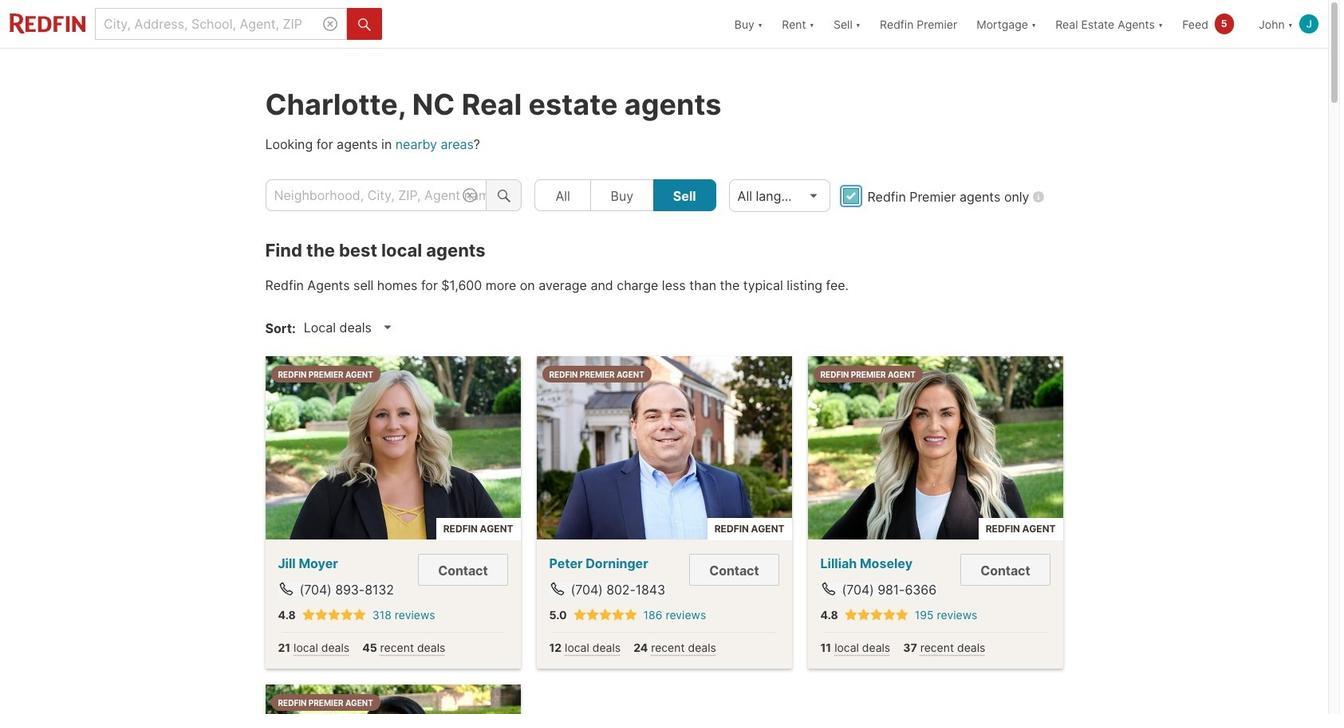 Task type: vqa. For each thing, say whether or not it's contained in the screenshot.
the Photos button
no



Task type: locate. For each thing, give the bounding box(es) containing it.
All radio
[[535, 179, 591, 211]]

option group
[[535, 179, 716, 211]]

photo of lilliah moseley image
[[808, 357, 1063, 540]]

search input image for "city, address, school, agent, zip" search field
[[323, 17, 337, 31]]

1 vertical spatial search input image
[[463, 188, 477, 203]]

photo of jill moyer image
[[265, 357, 521, 540]]

rating 5.0 out of 5 element
[[573, 609, 637, 623]]

0 horizontal spatial rating 4.8 out of 5 element
[[302, 609, 366, 623]]

0 vertical spatial search input image
[[323, 17, 337, 31]]

1 rating 4.8 out of 5 element from the left
[[302, 609, 366, 623]]

search input image left submit search icon
[[463, 188, 477, 203]]

2 rating 4.8 out of 5 element from the left
[[845, 609, 909, 623]]

submit search image
[[358, 18, 371, 31]]

1 horizontal spatial rating 4.8 out of 5 element
[[845, 609, 909, 623]]

1 horizontal spatial search input image
[[463, 188, 477, 203]]

search input image left submit search image
[[323, 17, 337, 31]]

Buy radio
[[590, 179, 654, 211]]

photo of peter dorninger image
[[536, 357, 792, 540]]

rating 4.8 out of 5 element
[[302, 609, 366, 623], [845, 609, 909, 623]]

0 horizontal spatial search input image
[[323, 17, 337, 31]]

search input image
[[323, 17, 337, 31], [463, 188, 477, 203]]



Task type: describe. For each thing, give the bounding box(es) containing it.
photo of hala matar image
[[265, 685, 521, 715]]

submit search image
[[498, 190, 510, 202]]

rating 4.8 out of 5 element for photo of lilliah moseley
[[845, 609, 909, 623]]

Neighborhood, City, ZIP, Agent name search field
[[265, 179, 487, 211]]

user photo image
[[1300, 14, 1319, 34]]

rating 4.8 out of 5 element for photo of jill moyer on the left
[[302, 609, 366, 623]]

search input image for "neighborhood, city, zip, agent name" search box
[[463, 188, 477, 203]]

Sell radio
[[653, 179, 716, 211]]

City, Address, School, Agent, ZIP search field
[[95, 8, 347, 40]]



